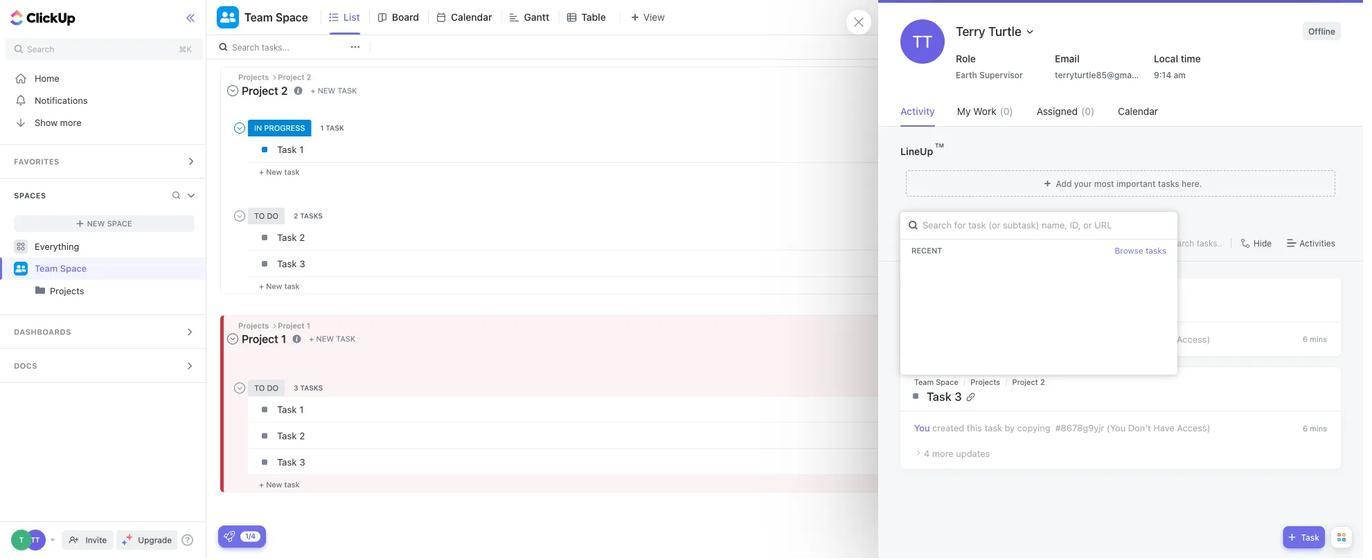 Task type: vqa. For each thing, say whether or not it's contained in the screenshot.
Text area (Long Text)
no



Task type: locate. For each thing, give the bounding box(es) containing it.
space down the everything
[[60, 263, 87, 274]]

1 vertical spatial team space link
[[914, 378, 959, 387]]

0 vertical spatial team space
[[245, 11, 308, 24]]

0 vertical spatial 2
[[299, 232, 305, 243]]

team space inside button
[[245, 11, 308, 24]]

0 vertical spatial 3
[[299, 258, 305, 269]]

‎task down ‎task 1
[[277, 431, 297, 442]]

task 3 link up #8678g9yjr
[[904, 390, 1327, 404]]

1
[[299, 144, 304, 155], [299, 404, 304, 415]]

1 horizontal spatial projects
[[971, 378, 1000, 387]]

projects inside sidebar navigation
[[50, 286, 84, 296]]

1 vertical spatial activity
[[901, 237, 936, 249]]

1 horizontal spatial /
[[1005, 378, 1008, 387]]

earth supervisor button
[[951, 67, 1040, 83]]

0 horizontal spatial show
[[35, 117, 58, 128]]

1 vertical spatial tasks
[[1146, 246, 1167, 256]]

0 vertical spatial team
[[245, 11, 273, 24]]

task 3 link down task 2 link
[[274, 252, 944, 276]]

1 vertical spatial projects
[[971, 378, 1000, 387]]

tasks...
[[262, 42, 290, 52]]

1 horizontal spatial more
[[932, 448, 954, 459]]

1 horizontal spatial search
[[232, 42, 259, 52]]

team
[[245, 11, 273, 24], [35, 263, 58, 274], [914, 378, 934, 387]]

team inside button
[[245, 11, 273, 24]]

task for task 2 link
[[277, 232, 297, 243]]

0 horizontal spatial team
[[35, 263, 58, 274]]

1 vertical spatial ‎task
[[277, 431, 297, 442]]

‎task for ‎task 1
[[277, 404, 297, 415]]

3 down team space / projects / project 2
[[955, 390, 962, 404]]

1 vertical spatial 6 mins
[[1303, 424, 1327, 433]]

task for task 3 link to the top
[[277, 258, 297, 269]]

1 vertical spatial mins
[[1310, 424, 1327, 433]]

(you right #8678g9yjt
[[1107, 334, 1126, 344]]

3 down ‎task 2
[[299, 457, 305, 468]]

/ up created
[[964, 378, 966, 387]]

0 vertical spatial task 3 link
[[274, 252, 944, 276]]

1 vertical spatial 3
[[955, 390, 962, 404]]

2 don't from the top
[[1128, 423, 1151, 433]]

1 vertical spatial 6
[[1303, 424, 1308, 433]]

‎task 2 link
[[274, 424, 944, 448]]

0 vertical spatial list info image
[[294, 86, 302, 95]]

calendar right board link
[[451, 11, 492, 23]]

1 vertical spatial 1
[[299, 404, 304, 415]]

0 vertical spatial have
[[1154, 334, 1175, 344]]

1 vertical spatial task 3 link
[[904, 390, 1327, 404]]

2 (you from the top
[[1107, 423, 1126, 433]]

2 6 from the top
[[1303, 424, 1308, 433]]

0 vertical spatial 1
[[299, 144, 304, 155]]

show down notifications
[[35, 117, 58, 128]]

0 horizontal spatial search
[[27, 44, 54, 54]]

‎task
[[277, 404, 297, 415], [277, 431, 297, 442]]

2 horizontal spatial team
[[914, 378, 934, 387]]

1 vertical spatial 2
[[1041, 378, 1045, 387]]

add your most important tasks here.
[[1056, 179, 1202, 188]]

calendar
[[451, 11, 492, 23], [1118, 106, 1158, 117]]

show
[[35, 117, 58, 128], [1272, 325, 1295, 334]]

2 vertical spatial 3
[[299, 457, 305, 468]]

1 vertical spatial team space
[[35, 263, 87, 274]]

team space up "tasks..."
[[245, 11, 308, 24]]

2 vertical spatial 2
[[299, 431, 305, 442]]

0 vertical spatial don't
[[1128, 334, 1151, 344]]

show more
[[35, 117, 81, 128]]

board
[[392, 11, 419, 23]]

0 vertical spatial projects
[[50, 286, 84, 296]]

/ left 'project'
[[1005, 378, 1008, 387]]

team up 'you'
[[914, 378, 934, 387]]

search for search
[[27, 44, 54, 54]]

favorites button
[[0, 145, 209, 178]]

0 vertical spatial team space link
[[35, 258, 196, 280]]

4 more updates
[[924, 448, 990, 459]]

task 3 down ‎task 2
[[277, 457, 305, 468]]

team space
[[245, 11, 308, 24], [35, 263, 87, 274]]

1 vertical spatial don't
[[1128, 423, 1151, 433]]

2
[[299, 232, 305, 243], [1041, 378, 1045, 387], [299, 431, 305, 442]]

3 for the bottom task 3 link
[[299, 457, 305, 468]]

0 vertical spatial tasks
[[1158, 179, 1180, 188]]

1 / from the left
[[964, 378, 966, 387]]

0 vertical spatial more
[[60, 117, 81, 128]]

task 2
[[277, 232, 305, 243]]

team inside sidebar navigation
[[35, 263, 58, 274]]

upgrade
[[138, 536, 172, 545]]

sidebar navigation
[[0, 0, 209, 558]]

show for show closed
[[1272, 325, 1295, 334]]

projects
[[50, 286, 84, 296], [971, 378, 1000, 387]]

onboarding checklist button element
[[224, 531, 235, 542]]

1 vertical spatial team
[[35, 263, 58, 274]]

team space button
[[239, 2, 308, 33]]

0 horizontal spatial projects
[[50, 286, 84, 296]]

don't right #8678g9yjt
[[1128, 334, 1151, 344]]

+ new task
[[311, 86, 357, 95], [259, 167, 300, 176], [259, 282, 300, 291], [309, 335, 356, 344], [259, 480, 300, 489]]

0 horizontal spatial /
[[964, 378, 966, 387]]

1 activity from the top
[[901, 106, 935, 117]]

tasks
[[1158, 179, 1180, 188], [1146, 246, 1167, 256]]

show left closed
[[1272, 325, 1295, 334]]

0 vertical spatial show
[[35, 117, 58, 128]]

docs
[[14, 362, 37, 371]]

1 vertical spatial list info image
[[293, 335, 301, 343]]

9:14
[[1154, 70, 1172, 80]]

search up home
[[27, 44, 54, 54]]

4
[[924, 448, 930, 459]]

0 horizontal spatial team space link
[[35, 258, 196, 280]]

team up search tasks...
[[245, 11, 273, 24]]

show closed
[[1272, 325, 1328, 334]]

tasks left "here."
[[1158, 179, 1180, 188]]

more inside sidebar navigation
[[60, 117, 81, 128]]

team for left team space link
[[35, 263, 58, 274]]

0 vertical spatial activity
[[901, 106, 935, 117]]

team space down the everything
[[35, 263, 87, 274]]

team down the everything
[[35, 263, 58, 274]]

1 vertical spatial (you
[[1107, 423, 1126, 433]]

calendar down 9:14
[[1118, 106, 1158, 117]]

task 3 link down ‎task 2 link
[[274, 451, 944, 474]]

3
[[299, 258, 305, 269], [955, 390, 962, 404], [299, 457, 305, 468]]

invite
[[86, 536, 107, 545]]

show inside sidebar navigation
[[35, 117, 58, 128]]

home link
[[0, 67, 209, 89]]

1 vertical spatial access)
[[1177, 423, 1211, 433]]

created
[[933, 423, 965, 433]]

task for the bottom task 3 link
[[277, 457, 297, 468]]

more down notifications
[[60, 117, 81, 128]]

table link
[[581, 0, 612, 35]]

have
[[1154, 334, 1175, 344], [1154, 423, 1175, 433]]

0 horizontal spatial calendar
[[451, 11, 492, 23]]

0 vertical spatial (you
[[1107, 334, 1126, 344]]

show inside button
[[1272, 325, 1295, 334]]

search inside sidebar navigation
[[27, 44, 54, 54]]

2 1 from the top
[[299, 404, 304, 415]]

mins
[[1310, 335, 1327, 344], [1310, 424, 1327, 433]]

task 1
[[277, 144, 304, 155]]

my
[[957, 106, 971, 117]]

space
[[276, 11, 308, 24], [107, 219, 132, 228], [60, 263, 87, 274], [936, 378, 959, 387]]

team space inside sidebar navigation
[[35, 263, 87, 274]]

6 mins
[[1303, 335, 1327, 344], [1303, 424, 1327, 433]]

gantt link
[[524, 0, 555, 35]]

0 vertical spatial mins
[[1310, 335, 1327, 344]]

lineup tm
[[901, 142, 944, 157]]

(you
[[1107, 334, 1126, 344], [1107, 423, 1126, 433]]

your
[[1074, 179, 1092, 188]]

more right 4
[[932, 448, 954, 459]]

0 horizontal spatial team space
[[35, 263, 87, 274]]

1 vertical spatial more
[[932, 448, 954, 459]]

‎task for ‎task 2
[[277, 431, 297, 442]]

task 1 link
[[274, 138, 944, 161]]

hide
[[1254, 238, 1272, 248]]

project 2 link
[[1013, 378, 1045, 387]]

⌘k
[[179, 44, 192, 54]]

Search tasks.. text field
[[1167, 233, 1226, 254]]

terryturtle85@gmail.com
[[1055, 70, 1156, 80]]

3 for task 3 link to the top
[[299, 258, 305, 269]]

6
[[1303, 335, 1308, 344], [1303, 424, 1308, 433]]

home
[[35, 73, 59, 83]]

0 vertical spatial 6 mins
[[1303, 335, 1327, 344]]

activity
[[901, 106, 935, 117], [901, 237, 936, 249]]

0 vertical spatial task 3
[[277, 258, 305, 269]]

2 ‎task from the top
[[277, 431, 297, 442]]

space up everything link
[[107, 219, 132, 228]]

1 ‎task from the top
[[277, 404, 297, 415]]

0 horizontal spatial more
[[60, 117, 81, 128]]

#8678g9yjt
[[1055, 334, 1104, 344]]

task for the task 1 link
[[277, 144, 297, 155]]

team space link
[[35, 258, 196, 280], [914, 378, 959, 387]]

search left "tasks..."
[[232, 42, 259, 52]]

tasks right browse
[[1146, 246, 1167, 256]]

don't
[[1128, 334, 1151, 344], [1128, 423, 1151, 433]]

projects link
[[1, 280, 196, 302], [50, 280, 196, 302], [971, 378, 1000, 387]]

task
[[277, 144, 297, 155], [277, 232, 297, 243], [277, 258, 297, 269], [927, 390, 952, 404], [277, 457, 297, 468], [1301, 533, 1320, 542]]

team space link down new space
[[35, 258, 196, 280]]

0 vertical spatial access)
[[1177, 334, 1211, 344]]

2 for task 2
[[299, 232, 305, 243]]

list info image
[[294, 86, 302, 95], [293, 335, 301, 343]]

1 don't from the top
[[1128, 334, 1151, 344]]

/
[[964, 378, 966, 387], [1005, 378, 1008, 387]]

projects left 'project'
[[971, 378, 1000, 387]]

2 have from the top
[[1154, 423, 1175, 433]]

task 3 up created
[[927, 390, 962, 404]]

2 vertical spatial team
[[914, 378, 934, 387]]

1 vertical spatial have
[[1154, 423, 1175, 433]]

browse tasks
[[1115, 246, 1167, 256]]

1 horizontal spatial team
[[245, 11, 273, 24]]

task
[[338, 86, 357, 95], [284, 167, 300, 176], [284, 282, 300, 291], [336, 335, 356, 344], [985, 423, 1002, 433], [284, 480, 300, 489]]

(you right #8678g9yjr
[[1107, 423, 1126, 433]]

local
[[1154, 53, 1178, 64]]

task 3 link
[[274, 252, 944, 276], [904, 390, 1327, 404], [274, 451, 944, 474]]

1 horizontal spatial show
[[1272, 325, 1295, 334]]

0 vertical spatial 6
[[1303, 335, 1308, 344]]

everything
[[35, 241, 79, 252]]

assigned
[[1037, 106, 1078, 117]]

list link
[[344, 0, 366, 35]]

by
[[1005, 423, 1015, 433]]

task 3
[[277, 258, 305, 269], [927, 390, 962, 404], [277, 457, 305, 468]]

don't right #8678g9yjr
[[1128, 423, 1151, 433]]

1 horizontal spatial team space
[[245, 11, 308, 24]]

1 horizontal spatial calendar
[[1118, 106, 1158, 117]]

team space link up created
[[914, 378, 959, 387]]

space up search tasks... text field
[[276, 11, 308, 24]]

1 mins from the top
[[1310, 335, 1327, 344]]

‎task up ‎task 2
[[277, 404, 297, 415]]

projects down the everything
[[50, 286, 84, 296]]

tm
[[935, 142, 944, 149]]

more for show
[[60, 117, 81, 128]]

1 vertical spatial show
[[1272, 325, 1295, 334]]

0 vertical spatial ‎task
[[277, 404, 297, 415]]

work
[[974, 106, 997, 117]]

task 3 down task 2
[[277, 258, 305, 269]]

2 mins from the top
[[1310, 424, 1327, 433]]

3 down task 2
[[299, 258, 305, 269]]

email
[[1055, 53, 1080, 64]]

1 1 from the top
[[299, 144, 304, 155]]

you created this task by copying #8678g9yjr (you don't have access)
[[914, 423, 1211, 433]]

access)
[[1177, 334, 1211, 344], [1177, 423, 1211, 433]]

1 have from the top
[[1154, 334, 1175, 344]]



Task type: describe. For each thing, give the bounding box(es) containing it.
user friends image
[[16, 265, 26, 273]]

this
[[967, 423, 982, 433]]

2 access) from the top
[[1177, 423, 1211, 433]]

1 vertical spatial calendar
[[1118, 106, 1158, 117]]

role earth supervisor
[[956, 53, 1023, 80]]

favorites
[[14, 157, 59, 166]]

am
[[1174, 70, 1186, 80]]

1 vertical spatial task 3
[[927, 390, 962, 404]]

1 access) from the top
[[1177, 334, 1211, 344]]

gantt
[[524, 11, 550, 23]]

share button
[[1306, 6, 1351, 28]]

recent
[[912, 246, 942, 255]]

show for show more
[[35, 117, 58, 128]]

tt
[[913, 32, 933, 51]]

lineup
[[901, 146, 933, 157]]

most
[[1094, 179, 1114, 188]]

Search tasks... text field
[[232, 37, 347, 57]]

2 vertical spatial task 3
[[277, 457, 305, 468]]

offline
[[1309, 26, 1336, 36]]

task 2 link
[[274, 226, 944, 249]]

updates
[[956, 448, 990, 459]]

onboarding checklist button image
[[224, 531, 235, 542]]

1 (you from the top
[[1107, 334, 1126, 344]]

dashboards
[[14, 328, 71, 337]]

1 horizontal spatial team space link
[[914, 378, 959, 387]]

here.
[[1182, 179, 1202, 188]]

role
[[956, 53, 976, 64]]

search for search tasks...
[[232, 42, 259, 52]]

2 6 mins from the top
[[1303, 424, 1327, 433]]

show closed button
[[1258, 323, 1332, 337]]

project
[[1013, 378, 1038, 387]]

1 for task 1
[[299, 144, 304, 155]]

table
[[581, 11, 606, 23]]

everything link
[[0, 236, 209, 258]]

‎task 1 link
[[274, 398, 944, 422]]

important
[[1117, 179, 1156, 188]]

time
[[1181, 53, 1201, 64]]

1 6 from the top
[[1303, 335, 1308, 344]]

space up created
[[936, 378, 959, 387]]

board link
[[392, 0, 425, 35]]

2 for ‎task 2
[[299, 431, 305, 442]]

closed
[[1297, 325, 1328, 334]]

calendar link
[[451, 0, 498, 35]]

new inside sidebar navigation
[[87, 219, 105, 228]]

email terryturtle85@gmail.com local time 9:14 am
[[1055, 53, 1201, 80]]

notifications
[[35, 95, 88, 106]]

team space / projects / project 2
[[914, 378, 1045, 387]]

2 activity from the top
[[901, 237, 936, 249]]

#8678g9yjt (you don't have access)
[[1055, 334, 1211, 344]]

new space
[[87, 219, 132, 228]]

more for 4
[[932, 448, 954, 459]]

add your most important tasks here. button
[[901, 166, 1341, 202]]

0 vertical spatial calendar
[[451, 11, 492, 23]]

list
[[344, 11, 360, 23]]

1 6 mins from the top
[[1303, 335, 1327, 344]]

search tasks...
[[232, 42, 290, 52]]

2 / from the left
[[1005, 378, 1008, 387]]

you
[[914, 423, 930, 433]]

‎task 1
[[277, 404, 304, 415]]

1/4
[[245, 532, 256, 540]]

upgrade link
[[117, 531, 177, 550]]

1 for ‎task 1
[[299, 404, 304, 415]]

supervisor
[[980, 70, 1023, 80]]

my work
[[957, 106, 997, 117]]

team for team space button
[[245, 11, 273, 24]]

share
[[1323, 13, 1345, 22]]

#8678g9yjr
[[1055, 423, 1104, 433]]

space inside button
[[276, 11, 308, 24]]

notifications link
[[0, 89, 209, 112]]

add
[[1056, 179, 1072, 188]]

copying
[[1017, 423, 1051, 433]]

earth
[[956, 70, 977, 80]]

Search for task (or subtask) name, ID, or URL text field
[[901, 212, 1178, 239]]

2 vertical spatial task 3 link
[[274, 451, 944, 474]]

browse
[[1115, 246, 1144, 256]]

tasks inside dropdown button
[[1158, 179, 1180, 188]]

‎task 2
[[277, 431, 305, 442]]



